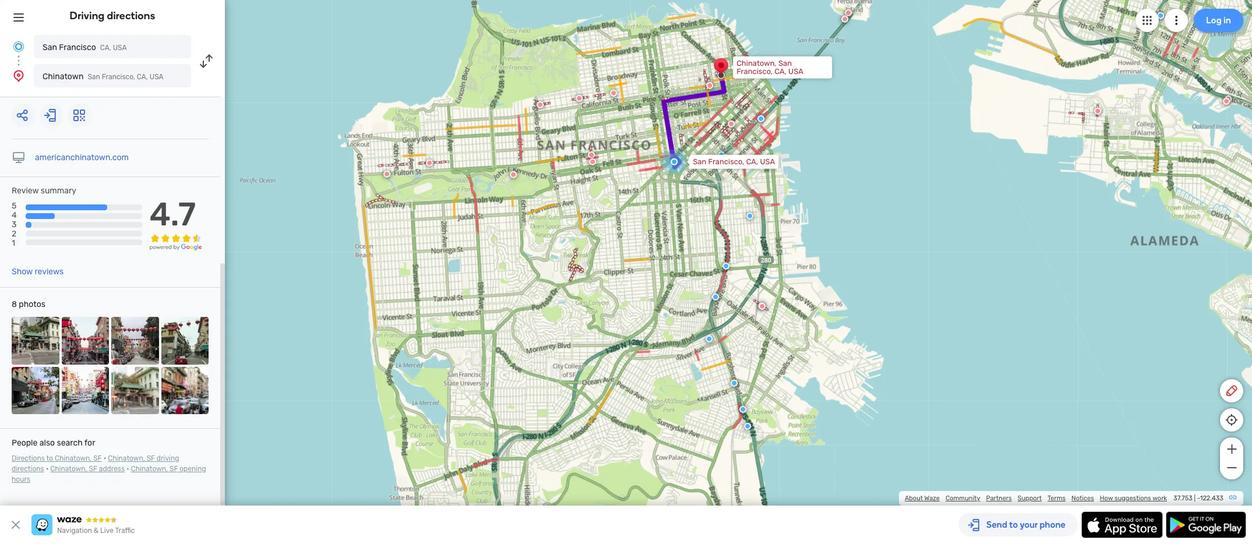 Task type: vqa. For each thing, say whether or not it's contained in the screenshot.
boston related to Boston Lobster Seafood Restaurant, Rosemead driving directions
no



Task type: describe. For each thing, give the bounding box(es) containing it.
chinatown, for chinatown, sf address
[[50, 465, 87, 473]]

usa inside "chinatown san francisco, ca, usa"
[[150, 73, 163, 81]]

current location image
[[12, 40, 26, 54]]

about
[[905, 495, 923, 502]]

1 horizontal spatial directions
[[107, 9, 155, 22]]

image 5 of chinatown, sf image
[[12, 367, 59, 414]]

usa inside the chinatown, san francisco, ca, usa
[[788, 67, 803, 76]]

8 photos
[[12, 300, 45, 309]]

chinatown
[[43, 72, 84, 82]]

photos
[[19, 300, 45, 309]]

5
[[12, 201, 17, 211]]

notices link
[[1072, 495, 1094, 502]]

|
[[1194, 495, 1196, 502]]

directions inside chinatown, sf driving directions
[[12, 465, 44, 473]]

about waze community partners support terms notices how suggestions work
[[905, 495, 1167, 502]]

navigation
[[57, 527, 92, 535]]

location image
[[12, 69, 26, 83]]

san inside the chinatown, san francisco, ca, usa
[[778, 59, 792, 67]]

driving directions
[[70, 9, 155, 22]]

zoom in image
[[1224, 442, 1239, 456]]

directions to chinatown, sf link
[[12, 455, 102, 463]]

also
[[40, 438, 55, 448]]

people also search for
[[12, 438, 95, 448]]

chinatown, sf driving directions
[[12, 455, 179, 473]]

image 1 of chinatown, sf image
[[12, 317, 59, 365]]

ca, inside the chinatown, san francisco, ca, usa
[[775, 67, 787, 76]]

1
[[12, 239, 15, 248]]

chinatown, sf opening hours link
[[12, 465, 206, 484]]

summary
[[41, 186, 76, 196]]

francisco
[[59, 43, 96, 52]]

to
[[46, 455, 53, 463]]

driving
[[157, 455, 179, 463]]

waze
[[924, 495, 940, 502]]

suggestions
[[1115, 495, 1151, 502]]

chinatown, for chinatown, san francisco, ca, usa
[[737, 59, 777, 67]]

&
[[94, 527, 99, 535]]

review
[[12, 186, 39, 196]]

support link
[[1018, 495, 1042, 502]]

for
[[84, 438, 95, 448]]

image 6 of chinatown, sf image
[[61, 367, 109, 414]]

chinatown, for chinatown, sf driving directions
[[108, 455, 145, 463]]

x image
[[9, 518, 23, 532]]

image 7 of chinatown, sf image
[[111, 367, 159, 414]]

how
[[1100, 495, 1113, 502]]

people
[[12, 438, 38, 448]]

2
[[12, 229, 16, 239]]

image 3 of chinatown, sf image
[[111, 317, 159, 365]]

zoom out image
[[1224, 461, 1239, 475]]

directions
[[12, 455, 45, 463]]

community
[[946, 495, 980, 502]]

chinatown, san francisco, ca, usa
[[737, 59, 803, 76]]



Task type: locate. For each thing, give the bounding box(es) containing it.
police image
[[718, 151, 725, 158], [723, 154, 730, 161], [747, 213, 754, 220], [712, 294, 719, 301], [731, 380, 738, 387]]

chinatown, sf driving directions link
[[12, 455, 179, 473]]

san francisco ca, usa
[[43, 43, 127, 52]]

3
[[12, 220, 17, 230]]

0 vertical spatial directions
[[107, 9, 155, 22]]

ca,
[[100, 44, 111, 52], [775, 67, 787, 76], [137, 73, 148, 81], [746, 157, 758, 166]]

about waze link
[[905, 495, 940, 502]]

chinatown, inside chinatown, sf opening hours
[[131, 465, 168, 473]]

americanchinatown.com
[[35, 153, 129, 163]]

notices
[[1072, 495, 1094, 502]]

chinatown, inside chinatown, sf driving directions
[[108, 455, 145, 463]]

support
[[1018, 495, 1042, 502]]

francisco,
[[737, 67, 773, 76], [102, 73, 135, 81], [708, 157, 744, 166]]

image 2 of chinatown, sf image
[[61, 317, 109, 365]]

show reviews
[[12, 267, 64, 277]]

usa
[[113, 44, 127, 52], [788, 67, 803, 76], [150, 73, 163, 81], [760, 157, 775, 166]]

8
[[12, 300, 17, 309]]

francisco, inside the chinatown, san francisco, ca, usa
[[737, 67, 773, 76]]

0 horizontal spatial directions
[[12, 465, 44, 473]]

4.7
[[150, 195, 196, 234]]

chinatown, inside the chinatown, san francisco, ca, usa
[[737, 59, 777, 67]]

reviews
[[35, 267, 64, 277]]

sf inside chinatown, sf driving directions
[[147, 455, 155, 463]]

1 vertical spatial directions
[[12, 465, 44, 473]]

37.753
[[1174, 495, 1193, 502]]

chinatown, for chinatown, sf opening hours
[[131, 465, 168, 473]]

chinatown,
[[737, 59, 777, 67], [55, 455, 92, 463], [108, 455, 145, 463], [50, 465, 87, 473], [131, 465, 168, 473]]

sf inside chinatown, sf opening hours
[[170, 465, 178, 473]]

work
[[1153, 495, 1167, 502]]

navigation & live traffic
[[57, 527, 135, 535]]

road closed image
[[845, 9, 852, 16], [537, 101, 544, 108], [728, 120, 735, 127], [589, 158, 596, 165], [426, 159, 433, 166], [758, 302, 765, 309], [759, 303, 766, 310]]

sf
[[93, 455, 102, 463], [147, 455, 155, 463], [89, 465, 97, 473], [170, 465, 178, 473]]

partners link
[[986, 495, 1012, 502]]

usa inside san francisco ca, usa
[[113, 44, 127, 52]]

road closed image
[[842, 16, 848, 23], [706, 82, 713, 89], [610, 90, 617, 97], [576, 95, 583, 102], [1225, 95, 1232, 102], [1223, 98, 1230, 105], [1094, 108, 1101, 115], [588, 151, 595, 158], [384, 171, 391, 178], [510, 171, 517, 178]]

directions
[[107, 9, 155, 22], [12, 465, 44, 473]]

computer image
[[12, 151, 26, 165]]

-
[[1197, 495, 1200, 502]]

live
[[100, 527, 114, 535]]

ca, inside "chinatown san francisco, ca, usa"
[[137, 73, 148, 81]]

directions down directions at the bottom left of the page
[[12, 465, 44, 473]]

san inside "chinatown san francisco, ca, usa"
[[88, 73, 100, 81]]

directions right driving
[[107, 9, 155, 22]]

pencil image
[[1225, 384, 1239, 398]]

driving
[[70, 9, 105, 22]]

san francisco, ca, usa
[[693, 157, 775, 166]]

francisco, inside "chinatown san francisco, ca, usa"
[[102, 73, 135, 81]]

address
[[99, 465, 125, 473]]

san
[[43, 43, 57, 52], [778, 59, 792, 67], [88, 73, 100, 81], [693, 157, 706, 166]]

traffic
[[115, 527, 135, 535]]

terms
[[1048, 495, 1066, 502]]

37.753 | -122.433
[[1174, 495, 1224, 502]]

sf for opening
[[170, 465, 178, 473]]

image 8 of chinatown, sf image
[[161, 367, 209, 414]]

link image
[[1228, 493, 1238, 502]]

americanchinatown.com link
[[35, 153, 129, 163]]

image 4 of chinatown, sf image
[[161, 317, 209, 365]]

directions to chinatown, sf
[[12, 455, 102, 463]]

chinatown, sf opening hours
[[12, 465, 206, 484]]

community link
[[946, 495, 980, 502]]

4
[[12, 210, 17, 220]]

how suggestions work link
[[1100, 495, 1167, 502]]

chinatown, sf address
[[50, 465, 125, 473]]

sf for driving
[[147, 455, 155, 463]]

opening
[[180, 465, 206, 473]]

hours
[[12, 476, 30, 484]]

terms link
[[1048, 495, 1066, 502]]

5 4 3 2 1
[[12, 201, 17, 248]]

show
[[12, 267, 33, 277]]

police image
[[758, 115, 765, 122], [723, 263, 730, 270], [706, 335, 713, 342], [740, 406, 747, 413], [744, 423, 751, 430]]

122.433
[[1200, 495, 1224, 502]]

partners
[[986, 495, 1012, 502]]

sf for address
[[89, 465, 97, 473]]

search
[[57, 438, 83, 448]]

ca, inside san francisco ca, usa
[[100, 44, 111, 52]]

review summary
[[12, 186, 76, 196]]

francisco, for chinatown
[[102, 73, 135, 81]]

chinatown, sf address link
[[50, 465, 125, 473]]

francisco, for chinatown,
[[737, 67, 773, 76]]

chinatown san francisco, ca, usa
[[43, 72, 163, 82]]



